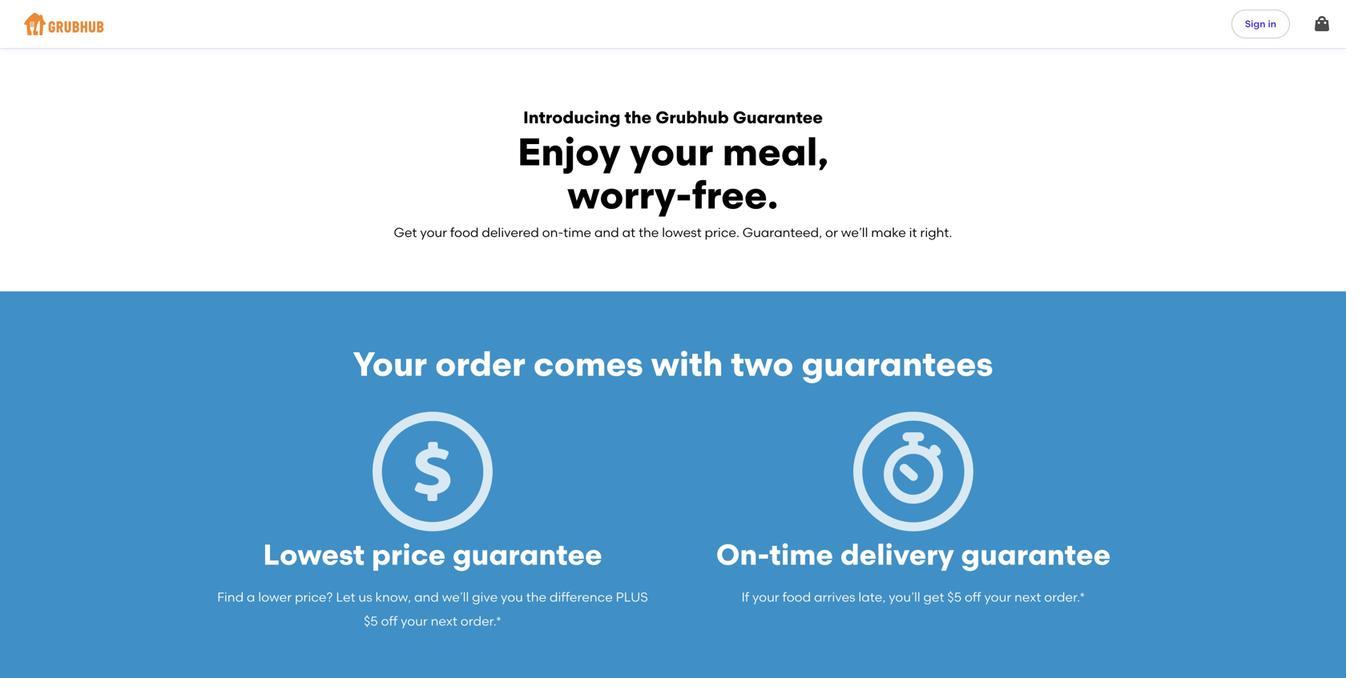 Task type: describe. For each thing, give the bounding box(es) containing it.
delivery
[[840, 538, 954, 573]]

us
[[358, 590, 372, 605]]

on-
[[542, 225, 563, 240]]

your
[[353, 344, 427, 385]]

make
[[871, 225, 906, 240]]

1 horizontal spatial food
[[782, 590, 811, 605]]

find a lower price? let us know, and we'll give you the difference plus $5 off your next order.*
[[217, 590, 648, 629]]

find
[[217, 590, 244, 605]]

price?
[[295, 590, 333, 605]]

comes
[[533, 344, 643, 385]]

next inside find a lower price? let us know, and we'll give you the difference plus $5 off your next order.*
[[431, 614, 457, 629]]

on-
[[716, 538, 769, 573]]

know,
[[375, 590, 411, 605]]

price.
[[705, 225, 739, 240]]

or
[[825, 225, 838, 240]]

at
[[622, 225, 635, 240]]

dollar sign image
[[373, 412, 493, 532]]

guarantees
[[802, 344, 993, 385]]

your down grubhub
[[630, 129, 713, 175]]

your order comes with two guarantees
[[353, 344, 993, 385]]

your right if
[[752, 590, 779, 605]]

the inside find a lower price? let us know, and we'll give you the difference plus $5 off your next order.*
[[526, 590, 547, 605]]

time image
[[853, 412, 973, 532]]

late,
[[858, 590, 886, 605]]

lowest
[[662, 225, 702, 240]]

we'll inside find a lower price? let us know, and we'll give you the difference plus $5 off your next order.*
[[442, 590, 469, 605]]

introducing
[[523, 107, 621, 128]]

lowest price guarantee
[[263, 538, 602, 573]]

$5 inside find a lower price? let us know, and we'll give you the difference plus $5 off your next order.*
[[364, 614, 378, 629]]

worry-
[[568, 172, 692, 218]]

0 vertical spatial order.*
[[1044, 590, 1085, 605]]

grubhub logo image
[[24, 8, 104, 40]]

order
[[435, 344, 525, 385]]

1 vertical spatial time
[[769, 538, 833, 573]]

with
[[651, 344, 723, 385]]

a
[[247, 590, 255, 605]]

give
[[472, 590, 498, 605]]

0 vertical spatial the
[[625, 107, 652, 128]]

1 guarantee from the left
[[453, 538, 602, 573]]

guarantee
[[733, 107, 823, 128]]

your right get at right
[[984, 590, 1011, 605]]

enjoy
[[518, 129, 621, 175]]

off inside find a lower price? let us know, and we'll give you the difference plus $5 off your next order.*
[[381, 614, 398, 629]]



Task type: vqa. For each thing, say whether or not it's contained in the screenshot.
the top FOOD
yes



Task type: locate. For each thing, give the bounding box(es) containing it.
plus
[[616, 590, 648, 605]]

1 horizontal spatial off
[[965, 590, 981, 605]]

get
[[394, 225, 417, 240]]

sign
[[1245, 18, 1266, 29]]

off down know,
[[381, 614, 398, 629]]

1 vertical spatial off
[[381, 614, 398, 629]]

lower
[[258, 590, 292, 605]]

in
[[1268, 18, 1276, 29]]

your
[[630, 129, 713, 175], [420, 225, 447, 240], [752, 590, 779, 605], [984, 590, 1011, 605], [401, 614, 428, 629]]

guaranteed,
[[743, 225, 822, 240]]

your right get on the top left of page
[[420, 225, 447, 240]]

two
[[731, 344, 794, 385]]

$5
[[947, 590, 962, 605], [364, 614, 378, 629]]

you
[[501, 590, 523, 605]]

time up arrives
[[769, 538, 833, 573]]

we'll left give
[[442, 590, 469, 605]]

food left delivered
[[450, 225, 479, 240]]

1 horizontal spatial guarantee
[[961, 538, 1111, 573]]

if your food arrives late, you'll get $5 off your next order.*
[[742, 590, 1085, 605]]

guarantee
[[453, 538, 602, 573], [961, 538, 1111, 573]]

1 vertical spatial order.*
[[461, 614, 502, 629]]

0 horizontal spatial time
[[563, 225, 591, 240]]

you'll
[[889, 590, 920, 605]]

food left arrives
[[782, 590, 811, 605]]

delivered
[[482, 225, 539, 240]]

0 horizontal spatial guarantee
[[453, 538, 602, 573]]

0 horizontal spatial $5
[[364, 614, 378, 629]]

time
[[563, 225, 591, 240], [769, 538, 833, 573]]

1 vertical spatial $5
[[364, 614, 378, 629]]

and right know,
[[414, 590, 439, 605]]

if
[[742, 590, 749, 605]]

0 vertical spatial food
[[450, 225, 479, 240]]

lowest
[[263, 538, 365, 573]]

0 vertical spatial $5
[[947, 590, 962, 605]]

arrives
[[814, 590, 855, 605]]

off
[[965, 590, 981, 605], [381, 614, 398, 629]]

free.
[[692, 172, 778, 218]]

we'll right the or
[[841, 225, 868, 240]]

food
[[450, 225, 479, 240], [782, 590, 811, 605]]

and left at
[[594, 225, 619, 240]]

0 horizontal spatial we'll
[[442, 590, 469, 605]]

the right at
[[639, 225, 659, 240]]

sign in link
[[1231, 10, 1290, 38]]

right.
[[920, 225, 952, 240]]

next
[[1014, 590, 1041, 605], [431, 614, 457, 629]]

1 horizontal spatial we'll
[[841, 225, 868, 240]]

1 vertical spatial we'll
[[442, 590, 469, 605]]

we'll inside introducing the grubhub guarantee enjoy your meal, worry-free. get your food delivered on-time and at the lowest price. guaranteed, or we'll make it right.
[[841, 225, 868, 240]]

order.* inside find a lower price? let us know, and we'll give you the difference plus $5 off your next order.*
[[461, 614, 502, 629]]

and inside find a lower price? let us know, and we'll give you the difference plus $5 off your next order.*
[[414, 590, 439, 605]]

1 vertical spatial and
[[414, 590, 439, 605]]

0 vertical spatial next
[[1014, 590, 1041, 605]]

get
[[923, 590, 944, 605]]

1 vertical spatial the
[[639, 225, 659, 240]]

order.*
[[1044, 590, 1085, 605], [461, 614, 502, 629]]

introducing the grubhub guarantee enjoy your meal, worry-free. get your food delivered on-time and at the lowest price. guaranteed, or we'll make it right.
[[394, 107, 952, 240]]

0 horizontal spatial off
[[381, 614, 398, 629]]

let
[[336, 590, 355, 605]]

your down know,
[[401, 614, 428, 629]]

the
[[625, 107, 652, 128], [639, 225, 659, 240], [526, 590, 547, 605]]

0 horizontal spatial order.*
[[461, 614, 502, 629]]

1 horizontal spatial order.*
[[1044, 590, 1085, 605]]

1 horizontal spatial $5
[[947, 590, 962, 605]]

1 vertical spatial food
[[782, 590, 811, 605]]

we'll
[[841, 225, 868, 240], [442, 590, 469, 605]]

sign in
[[1245, 18, 1276, 29]]

the left grubhub
[[625, 107, 652, 128]]

off right get at right
[[965, 590, 981, 605]]

food inside introducing the grubhub guarantee enjoy your meal, worry-free. get your food delivered on-time and at the lowest price. guaranteed, or we'll make it right.
[[450, 225, 479, 240]]

price
[[372, 538, 446, 573]]

0 vertical spatial and
[[594, 225, 619, 240]]

and inside introducing the grubhub guarantee enjoy your meal, worry-free. get your food delivered on-time and at the lowest price. guaranteed, or we'll make it right.
[[594, 225, 619, 240]]

0 vertical spatial off
[[965, 590, 981, 605]]

1 horizontal spatial and
[[594, 225, 619, 240]]

$5 right get at right
[[947, 590, 962, 605]]

1 horizontal spatial time
[[769, 538, 833, 573]]

meal,
[[722, 129, 828, 175]]

0 vertical spatial we'll
[[841, 225, 868, 240]]

2 guarantee from the left
[[961, 538, 1111, 573]]

on-time delivery guarantee
[[716, 538, 1111, 573]]

1 vertical spatial next
[[431, 614, 457, 629]]

the right "you"
[[526, 590, 547, 605]]

$5 down the us
[[364, 614, 378, 629]]

time inside introducing the grubhub guarantee enjoy your meal, worry-free. get your food delivered on-time and at the lowest price. guaranteed, or we'll make it right.
[[563, 225, 591, 240]]

and
[[594, 225, 619, 240], [414, 590, 439, 605]]

difference
[[550, 590, 613, 605]]

your inside find a lower price? let us know, and we'll give you the difference plus $5 off your next order.*
[[401, 614, 428, 629]]

0 horizontal spatial next
[[431, 614, 457, 629]]

it
[[909, 225, 917, 240]]

0 vertical spatial time
[[563, 225, 591, 240]]

0 horizontal spatial food
[[450, 225, 479, 240]]

1 horizontal spatial next
[[1014, 590, 1041, 605]]

0 horizontal spatial and
[[414, 590, 439, 605]]

2 vertical spatial the
[[526, 590, 547, 605]]

time left at
[[563, 225, 591, 240]]

grubhub
[[656, 107, 729, 128]]



